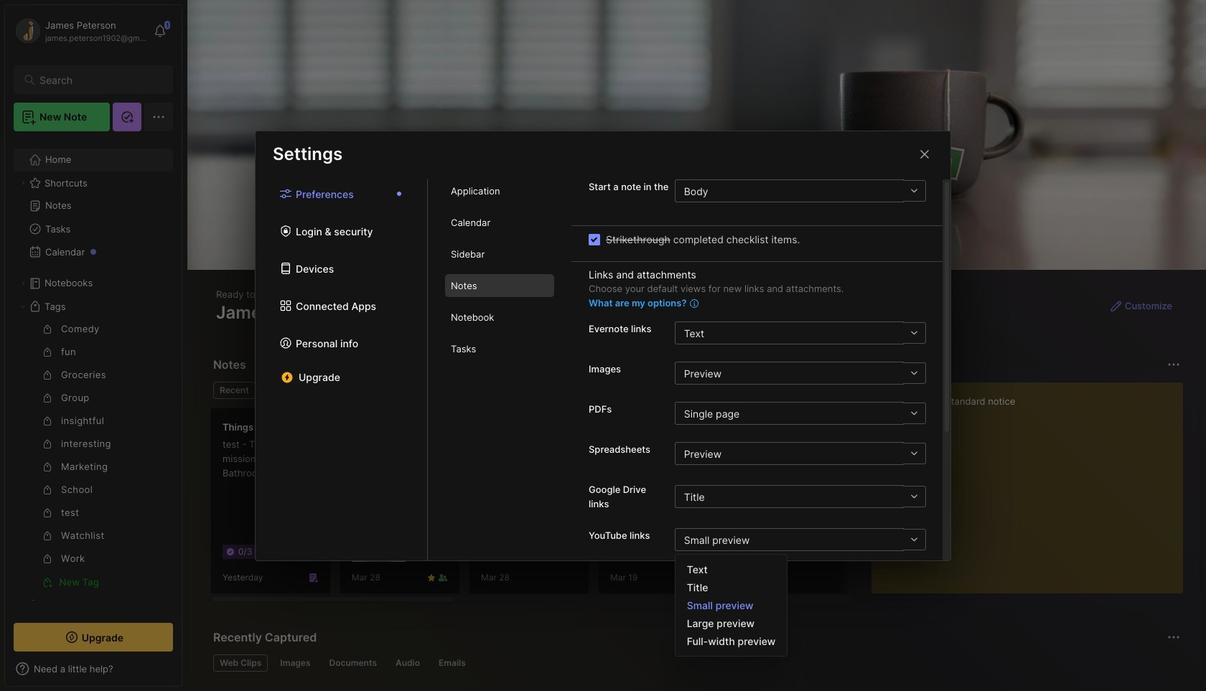 Task type: locate. For each thing, give the bounding box(es) containing it.
row group
[[210, 408, 1207, 603]]

tab list
[[256, 180, 428, 561], [428, 180, 572, 561], [213, 382, 848, 399], [213, 655, 1179, 672]]

Choose default view option for Evernote links field
[[675, 322, 926, 345]]

expand notebooks image
[[19, 279, 27, 288]]

group
[[14, 318, 164, 594]]

group inside tree
[[14, 318, 164, 594]]

Start a new note in the body or title. field
[[675, 180, 926, 203]]

expand tags image
[[19, 302, 27, 311]]

tree
[[5, 140, 182, 649]]

Choose default view option for PDFs field
[[675, 402, 926, 425]]

Search text field
[[40, 73, 160, 87]]

tab
[[445, 180, 554, 203], [445, 211, 554, 234], [445, 243, 554, 266], [445, 274, 554, 297], [445, 306, 554, 329], [445, 338, 554, 361], [213, 382, 256, 399], [261, 382, 319, 399], [213, 655, 268, 672], [274, 655, 317, 672], [323, 655, 384, 672], [389, 655, 427, 672], [432, 655, 472, 672]]

Choose default view option for YouTube links field
[[675, 529, 926, 552]]

None search field
[[40, 71, 160, 88]]



Task type: vqa. For each thing, say whether or not it's contained in the screenshot.
Note Window element
no



Task type: describe. For each thing, give the bounding box(es) containing it.
close image
[[917, 145, 934, 163]]

dropdown list menu
[[676, 561, 788, 651]]

tree inside main element
[[5, 140, 182, 649]]

Choose default view option for Spreadsheets field
[[675, 442, 926, 465]]

Start writing… text field
[[883, 383, 1183, 583]]

Choose default view option for Images field
[[675, 362, 926, 385]]

main element
[[0, 0, 187, 692]]

Select35 checkbox
[[589, 234, 600, 245]]

Choose default view option for Google Drive links field
[[675, 486, 926, 509]]

none search field inside main element
[[40, 71, 160, 88]]

thumbnail image
[[352, 508, 407, 563]]



